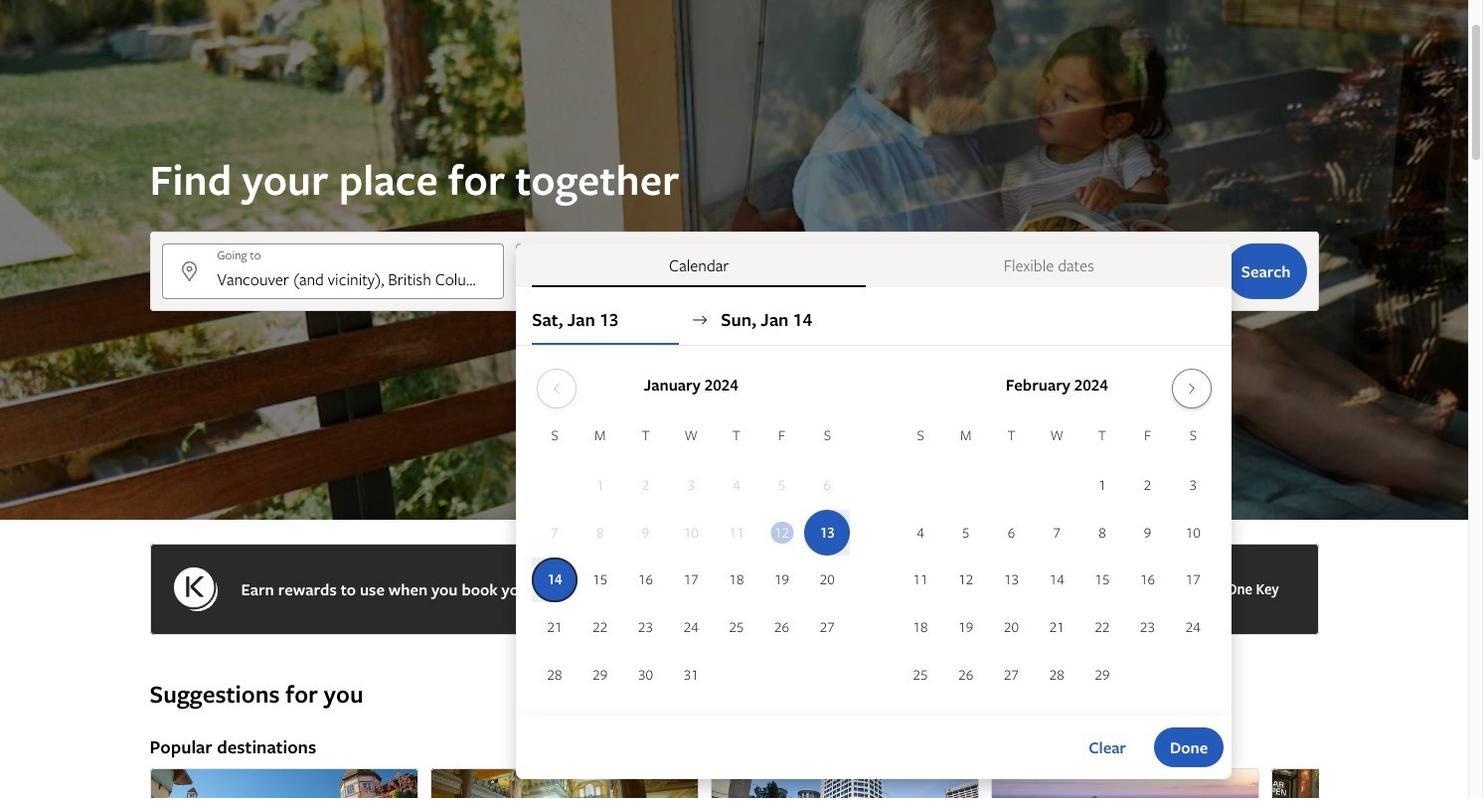 Task type: describe. For each thing, give the bounding box(es) containing it.
gastown showing signage, street scenes and outdoor eating image
[[1272, 769, 1484, 799]]

wizard region
[[0, 0, 1469, 780]]

january 2024 element
[[532, 425, 851, 700]]

next month image
[[1180, 381, 1204, 397]]

makiki - lower punchbowl - tantalus showing landscape views, a sunset and a city image
[[991, 769, 1260, 799]]

application inside wizard 'region'
[[532, 361, 1217, 700]]

today element
[[771, 522, 794, 544]]

february 2024 element
[[898, 425, 1217, 700]]

las vegas featuring interior views image
[[430, 769, 699, 799]]



Task type: locate. For each thing, give the bounding box(es) containing it.
tab list
[[516, 244, 1233, 287]]

previous month image
[[545, 381, 569, 397]]

recently viewed region
[[138, 647, 1331, 679]]

directional image
[[691, 311, 709, 329]]

tab list inside wizard 'region'
[[516, 244, 1233, 287]]

downtown seattle featuring a skyscraper, a city and street scenes image
[[711, 769, 979, 799]]

application
[[532, 361, 1217, 700]]

leavenworth featuring a small town or village and street scenes image
[[150, 769, 418, 799]]



Task type: vqa. For each thing, say whether or not it's contained in the screenshot.
'Makiki - Lower Punchbowl - Tantalus showing landscape views, a sunset and a city' image
yes



